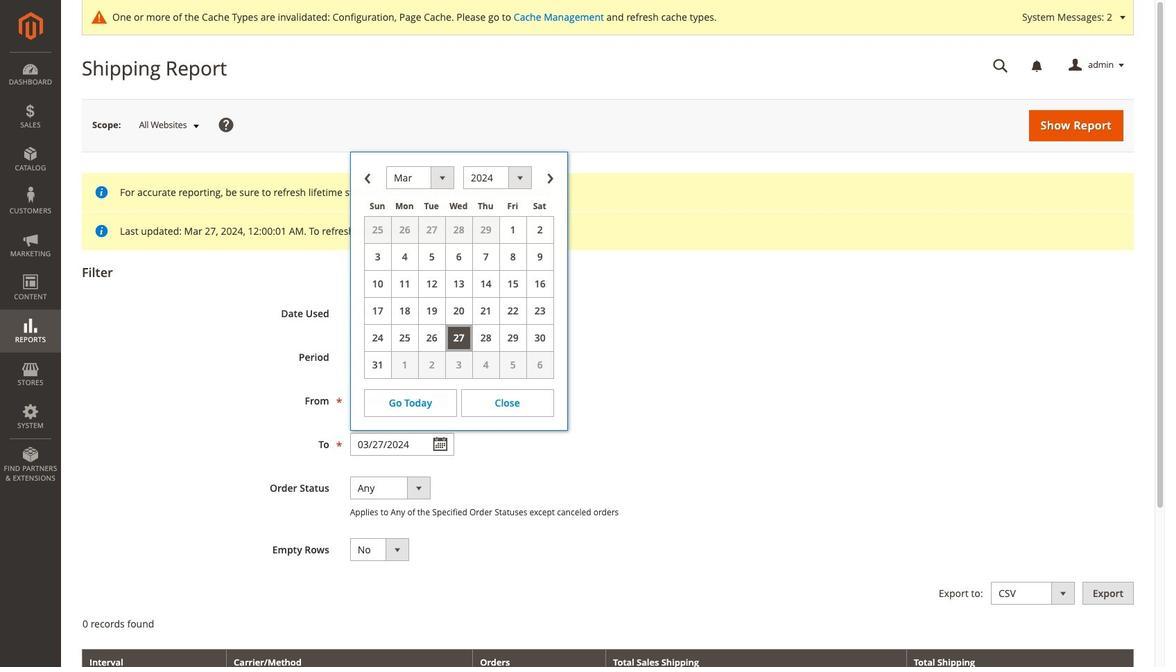 Task type: locate. For each thing, give the bounding box(es) containing it.
None text field
[[983, 53, 1018, 78]]

magento admin panel image
[[18, 12, 43, 40]]

menu bar
[[0, 52, 61, 490]]

None text field
[[350, 390, 454, 413], [350, 433, 454, 456], [350, 390, 454, 413], [350, 433, 454, 456]]



